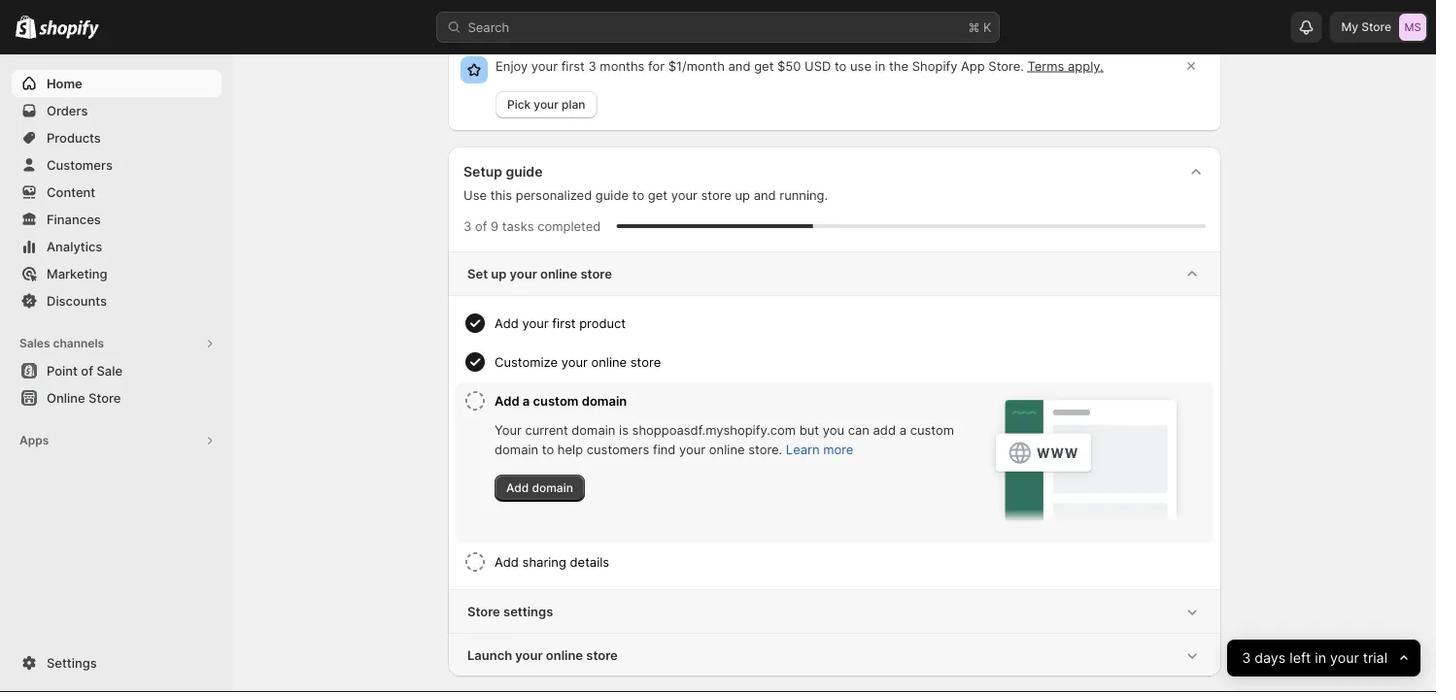 Task type: locate. For each thing, give the bounding box(es) containing it.
apps button
[[12, 428, 222, 455]]

3 left days
[[1242, 650, 1251, 667]]

1 horizontal spatial up
[[735, 188, 750, 203]]

first
[[561, 58, 585, 73], [552, 316, 576, 331]]

in inside 3 days left in your trial "dropdown button"
[[1315, 650, 1326, 667]]

0 vertical spatial in
[[875, 58, 885, 73]]

0 vertical spatial get
[[754, 58, 774, 73]]

point of sale
[[47, 363, 122, 378]]

of left 9
[[475, 219, 487, 234]]

customize your online store
[[495, 355, 661, 370]]

0 horizontal spatial 3
[[463, 219, 472, 234]]

tasks
[[502, 219, 534, 234]]

0 vertical spatial first
[[561, 58, 585, 73]]

1 horizontal spatial guide
[[596, 188, 629, 203]]

0 vertical spatial 3
[[588, 58, 596, 73]]

3 left 9
[[463, 219, 472, 234]]

online down 'shoppoasdf.myshopify.com'
[[709, 442, 745, 457]]

of inside button
[[81, 363, 93, 378]]

⌘
[[968, 19, 980, 34]]

1 vertical spatial get
[[648, 188, 668, 203]]

2 horizontal spatial store
[[1362, 20, 1391, 34]]

a
[[523, 394, 530, 409], [899, 423, 907, 438]]

1 vertical spatial in
[[1315, 650, 1326, 667]]

store
[[1362, 20, 1391, 34], [88, 391, 121, 406], [467, 604, 500, 619]]

store settings button
[[448, 591, 1221, 634]]

0 vertical spatial a
[[523, 394, 530, 409]]

9
[[491, 219, 499, 234]]

add sharing details button
[[495, 543, 1206, 582]]

1 horizontal spatial of
[[475, 219, 487, 234]]

setup
[[463, 164, 502, 180]]

1 horizontal spatial custom
[[910, 423, 954, 438]]

for
[[648, 58, 665, 73]]

in left "the" on the right of page
[[875, 58, 885, 73]]

3 inside "dropdown button"
[[1242, 650, 1251, 667]]

2 horizontal spatial to
[[835, 58, 847, 73]]

a right add
[[899, 423, 907, 438]]

add up customize
[[495, 316, 519, 331]]

store up the launch
[[467, 604, 500, 619]]

can
[[848, 423, 870, 438]]

store down sale
[[88, 391, 121, 406]]

and left running.
[[754, 188, 776, 203]]

store inside 'online store' link
[[88, 391, 121, 406]]

point
[[47, 363, 78, 378]]

guide up completed
[[596, 188, 629, 203]]

search
[[468, 19, 509, 34]]

shopify image
[[16, 15, 36, 39], [39, 20, 99, 39]]

set up your online store
[[467, 266, 612, 281]]

content link
[[12, 179, 222, 206]]

learn more link
[[786, 442, 854, 457]]

up
[[735, 188, 750, 203], [491, 266, 507, 281]]

add right the mark add sharing details as done icon
[[495, 555, 519, 570]]

1 horizontal spatial in
[[1315, 650, 1326, 667]]

store down details
[[586, 648, 618, 663]]

0 horizontal spatial in
[[875, 58, 885, 73]]

enjoy your first 3 months for $1/month and get $50 usd to use in the shopify app store. terms apply.
[[496, 58, 1103, 73]]

store inside launch your online store dropdown button
[[586, 648, 618, 663]]

0 horizontal spatial store
[[88, 391, 121, 406]]

to inside your current domain is shoppoasdf.myshopify.com but you can add a custom domain to help customers find your online store.
[[542, 442, 554, 457]]

settings
[[47, 656, 97, 671]]

but
[[799, 423, 819, 438]]

1 vertical spatial a
[[899, 423, 907, 438]]

1 vertical spatial to
[[632, 188, 644, 203]]

usd
[[805, 58, 831, 73]]

0 vertical spatial store
[[1362, 20, 1391, 34]]

0 horizontal spatial and
[[728, 58, 751, 73]]

1 vertical spatial guide
[[596, 188, 629, 203]]

1 vertical spatial custom
[[910, 423, 954, 438]]

2 vertical spatial to
[[542, 442, 554, 457]]

in
[[875, 58, 885, 73], [1315, 650, 1326, 667]]

set
[[467, 266, 488, 281]]

orders
[[47, 103, 88, 118]]

0 horizontal spatial up
[[491, 266, 507, 281]]

to down current
[[542, 442, 554, 457]]

1 vertical spatial store
[[88, 391, 121, 406]]

details
[[570, 555, 609, 570]]

online
[[540, 266, 577, 281], [591, 355, 627, 370], [709, 442, 745, 457], [546, 648, 583, 663]]

store right my
[[1362, 20, 1391, 34]]

add for add a custom domain
[[495, 394, 519, 409]]

0 vertical spatial custom
[[533, 394, 579, 409]]

guide up 'this'
[[506, 164, 543, 180]]

0 horizontal spatial custom
[[533, 394, 579, 409]]

custom up current
[[533, 394, 579, 409]]

1 horizontal spatial shopify image
[[39, 20, 99, 39]]

0 vertical spatial guide
[[506, 164, 543, 180]]

1 horizontal spatial 3
[[588, 58, 596, 73]]

add
[[495, 316, 519, 331], [495, 394, 519, 409], [506, 481, 529, 496], [495, 555, 519, 570]]

0 horizontal spatial a
[[523, 394, 530, 409]]

add for add sharing details
[[495, 555, 519, 570]]

custom right add
[[910, 423, 954, 438]]

your
[[531, 58, 558, 73], [534, 98, 559, 112], [671, 188, 697, 203], [510, 266, 537, 281], [522, 316, 549, 331], [561, 355, 588, 370], [679, 442, 706, 457], [515, 648, 543, 663], [1330, 650, 1359, 667]]

2 vertical spatial 3
[[1242, 650, 1251, 667]]

of left sale
[[81, 363, 93, 378]]

learn more
[[786, 442, 854, 457]]

months
[[600, 58, 645, 73]]

online down completed
[[540, 266, 577, 281]]

to left "use"
[[835, 58, 847, 73]]

0 vertical spatial of
[[475, 219, 487, 234]]

custom
[[533, 394, 579, 409], [910, 423, 954, 438]]

domain
[[582, 394, 627, 409], [572, 423, 615, 438], [495, 442, 538, 457], [532, 481, 573, 496]]

3 left months
[[588, 58, 596, 73]]

1 horizontal spatial a
[[899, 423, 907, 438]]

in right 'left'
[[1315, 650, 1326, 667]]

pick
[[507, 98, 531, 112]]

2 vertical spatial store
[[467, 604, 500, 619]]

add domain
[[506, 481, 573, 496]]

first inside add your first product dropdown button
[[552, 316, 576, 331]]

1 vertical spatial of
[[81, 363, 93, 378]]

0 horizontal spatial guide
[[506, 164, 543, 180]]

$50
[[777, 58, 801, 73]]

and
[[728, 58, 751, 73], [754, 188, 776, 203]]

1 horizontal spatial store
[[467, 604, 500, 619]]

finances
[[47, 212, 101, 227]]

3 for 3 of 9 tasks completed
[[463, 219, 472, 234]]

to right the personalized
[[632, 188, 644, 203]]

learn
[[786, 442, 820, 457]]

first left product
[[552, 316, 576, 331]]

store inside set up your online store dropdown button
[[581, 266, 612, 281]]

up left running.
[[735, 188, 750, 203]]

get
[[754, 58, 774, 73], [648, 188, 668, 203]]

of for sale
[[81, 363, 93, 378]]

add up your
[[495, 394, 519, 409]]

is
[[619, 423, 629, 438]]

launch your online store
[[467, 648, 618, 663]]

1 vertical spatial first
[[552, 316, 576, 331]]

up inside dropdown button
[[491, 266, 507, 281]]

customize your online store button
[[495, 343, 1206, 382]]

store.
[[748, 442, 782, 457]]

a inside dropdown button
[[523, 394, 530, 409]]

1 vertical spatial up
[[491, 266, 507, 281]]

store up 'add a custom domain' dropdown button
[[630, 355, 661, 370]]

use
[[850, 58, 872, 73]]

customers
[[47, 157, 113, 172]]

domain up is
[[582, 394, 627, 409]]

0 horizontal spatial of
[[81, 363, 93, 378]]

store up product
[[581, 266, 612, 281]]

of for 9
[[475, 219, 487, 234]]

domain up help
[[572, 423, 615, 438]]

1 vertical spatial and
[[754, 188, 776, 203]]

0 vertical spatial and
[[728, 58, 751, 73]]

sale
[[97, 363, 122, 378]]

3 of 9 tasks completed
[[463, 219, 601, 234]]

and right $1/month
[[728, 58, 751, 73]]

finances link
[[12, 206, 222, 233]]

a up current
[[523, 394, 530, 409]]

2 horizontal spatial 3
[[1242, 650, 1251, 667]]

of
[[475, 219, 487, 234], [81, 363, 93, 378]]

orders link
[[12, 97, 222, 124]]

my store image
[[1399, 14, 1426, 41]]

1 vertical spatial 3
[[463, 219, 472, 234]]

store
[[701, 188, 732, 203], [581, 266, 612, 281], [630, 355, 661, 370], [586, 648, 618, 663]]

store for online store
[[88, 391, 121, 406]]

add sharing details
[[495, 555, 609, 570]]

add down your
[[506, 481, 529, 496]]

find
[[653, 442, 676, 457]]

0 horizontal spatial to
[[542, 442, 554, 457]]

add inside dropdown button
[[495, 316, 519, 331]]

up right set
[[491, 266, 507, 281]]

domain down help
[[532, 481, 573, 496]]

sales channels
[[19, 337, 104, 351]]

analytics link
[[12, 233, 222, 260]]

first up plan
[[561, 58, 585, 73]]

days
[[1254, 650, 1286, 667]]



Task type: describe. For each thing, give the bounding box(es) containing it.
add a custom domain
[[495, 394, 627, 409]]

add your first product
[[495, 316, 626, 331]]

completed
[[537, 219, 601, 234]]

0 vertical spatial to
[[835, 58, 847, 73]]

online
[[47, 391, 85, 406]]

more
[[823, 442, 854, 457]]

enjoy
[[496, 58, 528, 73]]

pick your plan
[[507, 98, 585, 112]]

domain inside dropdown button
[[582, 394, 627, 409]]

store.
[[989, 58, 1024, 73]]

customers
[[587, 442, 649, 457]]

0 horizontal spatial get
[[648, 188, 668, 203]]

custom inside your current domain is shoppoasdf.myshopify.com but you can add a custom domain to help customers find your online store.
[[910, 423, 954, 438]]

home
[[47, 76, 82, 91]]

launch
[[467, 648, 512, 663]]

terms apply. link
[[1028, 58, 1103, 73]]

discounts link
[[12, 288, 222, 315]]

customers link
[[12, 152, 222, 179]]

a inside your current domain is shoppoasdf.myshopify.com but you can add a custom domain to help customers find your online store.
[[899, 423, 907, 438]]

3 days left in your trial button
[[1227, 640, 1421, 677]]

discounts
[[47, 293, 107, 309]]

content
[[47, 185, 95, 200]]

⌘ k
[[968, 19, 992, 34]]

home link
[[12, 70, 222, 97]]

personalized
[[516, 188, 592, 203]]

product
[[579, 316, 626, 331]]

products
[[47, 130, 101, 145]]

your
[[495, 423, 522, 438]]

point of sale link
[[12, 358, 222, 385]]

your inside your current domain is shoppoasdf.myshopify.com but you can add a custom domain to help customers find your online store.
[[679, 442, 706, 457]]

add domain link
[[495, 475, 585, 502]]

mark add sharing details as done image
[[463, 551, 487, 574]]

your current domain is shoppoasdf.myshopify.com but you can add a custom domain to help customers find your online store.
[[495, 423, 954, 457]]

custom inside dropdown button
[[533, 394, 579, 409]]

store inside customize your online store dropdown button
[[630, 355, 661, 370]]

3 for 3 days left in your trial
[[1242, 650, 1251, 667]]

1 horizontal spatial and
[[754, 188, 776, 203]]

sales channels button
[[12, 330, 222, 358]]

online down product
[[591, 355, 627, 370]]

apps
[[19, 434, 49, 448]]

the
[[889, 58, 909, 73]]

0 vertical spatial up
[[735, 188, 750, 203]]

settings link
[[12, 650, 222, 677]]

store for my store
[[1362, 20, 1391, 34]]

store inside store settings dropdown button
[[467, 604, 500, 619]]

help
[[558, 442, 583, 457]]

k
[[983, 19, 992, 34]]

current
[[525, 423, 568, 438]]

3 days left in your trial
[[1242, 650, 1387, 667]]

this
[[490, 188, 512, 203]]

running.
[[780, 188, 828, 203]]

add your first product button
[[495, 304, 1206, 343]]

launch your online store button
[[448, 634, 1221, 677]]

marketing link
[[12, 260, 222, 288]]

add for add your first product
[[495, 316, 519, 331]]

online store button
[[0, 385, 233, 412]]

set up your online store button
[[448, 253, 1221, 295]]

terms
[[1028, 58, 1064, 73]]

analytics
[[47, 239, 102, 254]]

trial
[[1363, 650, 1387, 667]]

online inside your current domain is shoppoasdf.myshopify.com but you can add a custom domain to help customers find your online store.
[[709, 442, 745, 457]]

1 horizontal spatial get
[[754, 58, 774, 73]]

you
[[823, 423, 844, 438]]

pick your plan link
[[496, 91, 597, 119]]

1 horizontal spatial to
[[632, 188, 644, 203]]

first for 3
[[561, 58, 585, 73]]

domain down your
[[495, 442, 538, 457]]

add
[[873, 423, 896, 438]]

store settings
[[467, 604, 553, 619]]

0 horizontal spatial shopify image
[[16, 15, 36, 39]]

$1/month
[[668, 58, 725, 73]]

customize
[[495, 355, 558, 370]]

first for product
[[552, 316, 576, 331]]

plan
[[562, 98, 585, 112]]

left
[[1289, 650, 1311, 667]]

setup guide
[[463, 164, 543, 180]]

settings
[[503, 604, 553, 619]]

online store
[[47, 391, 121, 406]]

products link
[[12, 124, 222, 152]]

mark add a custom domain as done image
[[463, 390, 487, 413]]

store left running.
[[701, 188, 732, 203]]

channels
[[53, 337, 104, 351]]

add for add domain
[[506, 481, 529, 496]]

your inside "dropdown button"
[[1330, 650, 1359, 667]]

use
[[463, 188, 487, 203]]

online down settings
[[546, 648, 583, 663]]

add a custom domain button
[[495, 382, 957, 421]]

app
[[961, 58, 985, 73]]

sharing
[[522, 555, 566, 570]]

marketing
[[47, 266, 107, 281]]

my
[[1341, 20, 1358, 34]]

sales
[[19, 337, 50, 351]]

add a custom domain element
[[495, 421, 957, 502]]

online store link
[[12, 385, 222, 412]]

point of sale button
[[0, 358, 233, 385]]

shoppoasdf.myshopify.com
[[632, 423, 796, 438]]

shopify
[[912, 58, 957, 73]]



Task type: vqa. For each thing, say whether or not it's contained in the screenshot.
Add domain Link
yes



